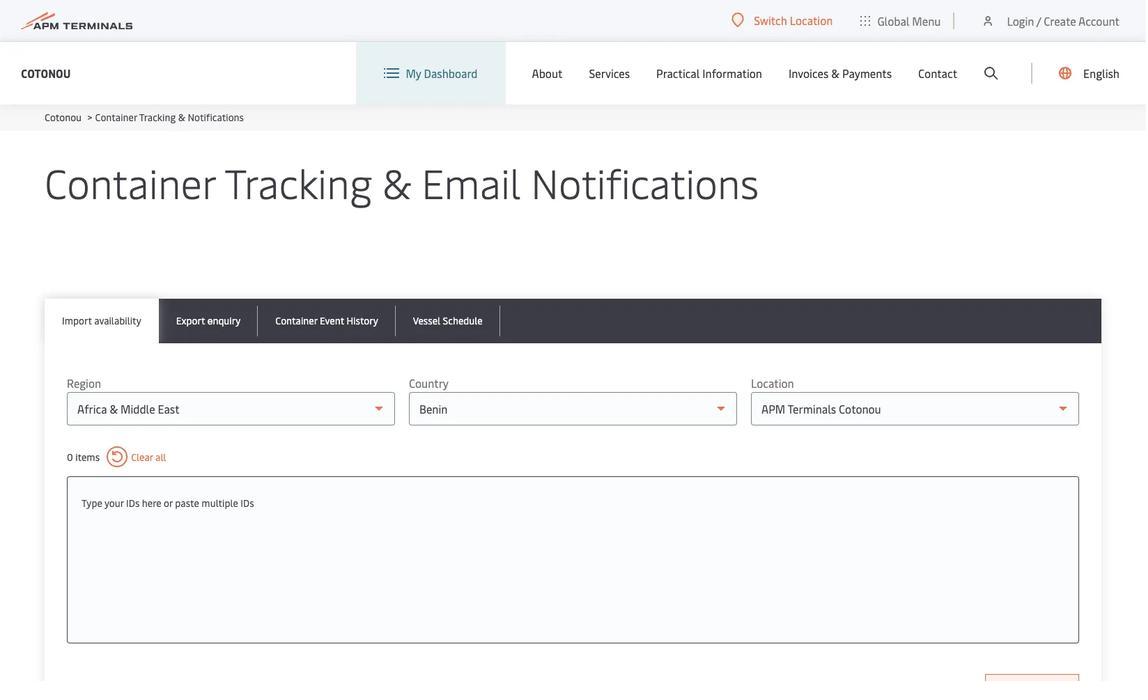 Task type: vqa. For each thing, say whether or not it's contained in the screenshot.
termination
no



Task type: describe. For each thing, give the bounding box(es) containing it.
0 vertical spatial tracking
[[139, 111, 176, 124]]

contact button
[[919, 42, 958, 105]]

type
[[82, 497, 102, 510]]

practical information
[[657, 66, 763, 81]]

container for container event history
[[276, 314, 318, 328]]

invoices
[[789, 66, 829, 81]]

services button
[[589, 42, 630, 105]]

0 vertical spatial notifications
[[188, 111, 244, 124]]

login
[[1008, 13, 1035, 28]]

account
[[1079, 13, 1120, 28]]

1 vertical spatial &
[[178, 111, 185, 124]]

1 vertical spatial tracking
[[225, 155, 372, 210]]

import availability
[[62, 314, 141, 328]]

paste
[[175, 497, 199, 510]]

payments
[[843, 66, 892, 81]]

country
[[409, 376, 449, 391]]

container for container tracking & email notifications
[[45, 155, 216, 210]]

schedule
[[443, 314, 483, 328]]

0 vertical spatial location
[[790, 13, 833, 28]]

all
[[156, 451, 166, 464]]

menu
[[913, 13, 942, 28]]

0 items
[[67, 451, 100, 464]]

invoices & payments button
[[789, 42, 892, 105]]

type your ids here or paste multiple ids
[[82, 497, 254, 510]]

tab list containing import availability
[[45, 299, 1102, 344]]

practical information button
[[657, 42, 763, 105]]

global menu
[[878, 13, 942, 28]]

email
[[422, 155, 521, 210]]

history
[[347, 314, 378, 328]]

english
[[1084, 66, 1120, 81]]

global
[[878, 13, 910, 28]]

1 horizontal spatial &
[[383, 155, 412, 210]]

export еnquiry
[[176, 314, 241, 328]]

еnquiry
[[208, 314, 241, 328]]

vessel schedule
[[413, 314, 483, 328]]

switch location
[[755, 13, 833, 28]]

cotonou for cotonou
[[21, 65, 71, 81]]

0
[[67, 451, 73, 464]]

practical
[[657, 66, 700, 81]]

contact
[[919, 66, 958, 81]]



Task type: locate. For each thing, give the bounding box(es) containing it.
login / create account link
[[982, 0, 1120, 41]]

container event history
[[276, 314, 378, 328]]

1 vertical spatial container
[[45, 155, 216, 210]]

ids
[[126, 497, 140, 510], [241, 497, 254, 510]]

region
[[67, 376, 101, 391]]

services
[[589, 66, 630, 81]]

0 vertical spatial cotonou link
[[21, 64, 71, 82]]

availability
[[94, 314, 141, 328]]

import
[[62, 314, 92, 328]]

0 vertical spatial container
[[95, 111, 137, 124]]

1 vertical spatial cotonou
[[45, 111, 82, 124]]

switch location button
[[732, 13, 833, 28]]

about
[[532, 66, 563, 81]]

ids right your
[[126, 497, 140, 510]]

here
[[142, 497, 162, 510]]

1 horizontal spatial tracking
[[225, 155, 372, 210]]

information
[[703, 66, 763, 81]]

about button
[[532, 42, 563, 105]]

cotonou > container tracking & notifications
[[45, 111, 244, 124]]

0 horizontal spatial &
[[178, 111, 185, 124]]

my
[[406, 66, 422, 81]]

your
[[105, 497, 124, 510]]

clear all
[[131, 451, 166, 464]]

1 horizontal spatial ids
[[241, 497, 254, 510]]

container left event
[[276, 314, 318, 328]]

cotonou link
[[21, 64, 71, 82], [45, 111, 82, 124]]

1 vertical spatial notifications
[[531, 155, 759, 210]]

cotonou for cotonou > container tracking & notifications
[[45, 111, 82, 124]]

container event history button
[[258, 299, 396, 344]]

2 ids from the left
[[241, 497, 254, 510]]

None text field
[[82, 492, 1065, 517]]

&
[[832, 66, 840, 81], [178, 111, 185, 124], [383, 155, 412, 210]]

& inside dropdown button
[[832, 66, 840, 81]]

container
[[95, 111, 137, 124], [45, 155, 216, 210], [276, 314, 318, 328]]

1 vertical spatial location
[[752, 376, 795, 391]]

0 vertical spatial &
[[832, 66, 840, 81]]

1 vertical spatial cotonou link
[[45, 111, 82, 124]]

2 vertical spatial &
[[383, 155, 412, 210]]

clear all button
[[107, 447, 166, 468]]

0 horizontal spatial ids
[[126, 497, 140, 510]]

ids right the 'multiple'
[[241, 497, 254, 510]]

invoices & payments
[[789, 66, 892, 81]]

export еnquiry button
[[159, 299, 258, 344]]

>
[[88, 111, 92, 124]]

multiple
[[202, 497, 238, 510]]

items
[[75, 451, 100, 464]]

export
[[176, 314, 205, 328]]

container inside button
[[276, 314, 318, 328]]

0 horizontal spatial notifications
[[188, 111, 244, 124]]

container tracking & email notifications
[[45, 155, 759, 210]]

/
[[1037, 13, 1042, 28]]

cotonou
[[21, 65, 71, 81], [45, 111, 82, 124]]

tab list
[[45, 299, 1102, 344]]

0 horizontal spatial tracking
[[139, 111, 176, 124]]

container right the >
[[95, 111, 137, 124]]

global menu button
[[847, 0, 955, 41]]

clear
[[131, 451, 153, 464]]

vessel schedule button
[[396, 299, 500, 344]]

notifications
[[188, 111, 244, 124], [531, 155, 759, 210]]

1 ids from the left
[[126, 497, 140, 510]]

1 horizontal spatial notifications
[[531, 155, 759, 210]]

0 vertical spatial cotonou
[[21, 65, 71, 81]]

create
[[1045, 13, 1077, 28]]

2 horizontal spatial &
[[832, 66, 840, 81]]

my dashboard button
[[384, 42, 478, 105]]

container down cotonou > container tracking & notifications
[[45, 155, 216, 210]]

location
[[790, 13, 833, 28], [752, 376, 795, 391]]

vessel
[[413, 314, 441, 328]]

event
[[320, 314, 344, 328]]

2 vertical spatial container
[[276, 314, 318, 328]]

tracking
[[139, 111, 176, 124], [225, 155, 372, 210]]

login / create account
[[1008, 13, 1120, 28]]

english button
[[1060, 42, 1120, 105]]

my dashboard
[[406, 66, 478, 81]]

or
[[164, 497, 173, 510]]

dashboard
[[424, 66, 478, 81]]

import availability button
[[45, 299, 159, 344]]

switch
[[755, 13, 788, 28]]



